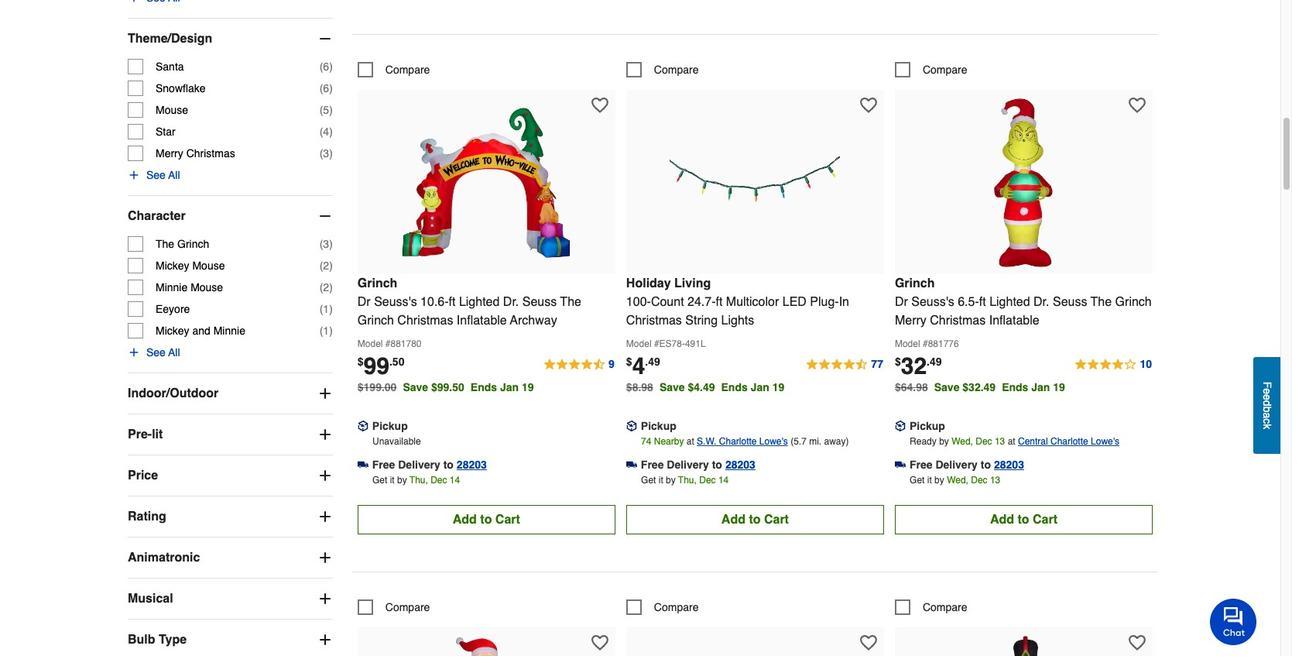 Task type: vqa. For each thing, say whether or not it's contained in the screenshot.


Task type: locate. For each thing, give the bounding box(es) containing it.
8 ) from the top
[[329, 281, 333, 293]]

2 14 from the left
[[719, 475, 729, 485]]

plus image inside price button
[[317, 468, 333, 483]]

# for holiday living 100-count 24.7-ft multicolor led plug-in christmas string lights
[[654, 338, 660, 349]]

3 model from the left
[[895, 338, 921, 349]]

model up 32
[[895, 338, 921, 349]]

0 horizontal spatial 4
[[323, 125, 329, 138]]

es78-
[[660, 338, 685, 349]]

$ for 99
[[358, 355, 364, 368]]

merry
[[156, 147, 183, 159], [895, 313, 927, 327]]

1 vertical spatial all
[[168, 346, 180, 358]]

4.5 stars image down archway
[[543, 355, 616, 374]]

1 14 from the left
[[450, 475, 460, 485]]

0 vertical spatial 1
[[323, 303, 329, 315]]

all for theme/design
[[168, 169, 180, 181]]

1 horizontal spatial seuss's
[[912, 295, 955, 309]]

0 vertical spatial see all button
[[128, 167, 180, 183]]

see all down the merry christmas
[[146, 169, 180, 181]]

2 horizontal spatial save
[[935, 381, 960, 393]]

2 seuss from the left
[[1053, 295, 1088, 309]]

at left "s.w."
[[687, 436, 695, 447]]

#
[[386, 338, 391, 349], [654, 338, 660, 349], [923, 338, 928, 349]]

2 dr. from the left
[[1034, 295, 1050, 309]]

2 ( from the top
[[320, 82, 323, 94]]

1 ft from the left
[[449, 295, 456, 309]]

compare inside 5014124625 element
[[386, 601, 430, 613]]

seuss inside grinch dr seuss's 10.6-ft lighted dr. seuss the grinch christmas inflatable archway
[[523, 295, 557, 309]]

jan up central
[[1032, 381, 1051, 393]]

mouse up minnie mouse
[[192, 259, 225, 272]]

1 jan from the left
[[500, 381, 519, 393]]

by
[[940, 436, 949, 447], [397, 475, 407, 485], [666, 475, 676, 485], [935, 475, 945, 485]]

lighted
[[459, 295, 500, 309], [990, 295, 1031, 309]]

( 6 )
[[320, 60, 333, 73], [320, 82, 333, 94]]

( for santa
[[320, 60, 323, 73]]

4.5 stars image containing 9
[[543, 355, 616, 374]]

christmas down count
[[627, 313, 682, 327]]

2 dr from the left
[[895, 295, 908, 309]]

( for star
[[320, 125, 323, 138]]

0 horizontal spatial $
[[358, 355, 364, 368]]

the
[[156, 238, 174, 250], [560, 295, 582, 309], [1091, 295, 1112, 309]]

0 horizontal spatial inflatable
[[457, 313, 507, 327]]

4 up $8.98
[[633, 352, 645, 379]]

1 vertical spatial minnie
[[214, 324, 245, 337]]

# up actual price $4.49 element
[[654, 338, 660, 349]]

get it by thu, dec 14 down unavailable
[[373, 475, 460, 485]]

minus image for character
[[317, 208, 333, 224]]

truck filled image for get it by thu, dec 14
[[627, 459, 637, 470]]

get down ready
[[910, 475, 925, 485]]

0 horizontal spatial 14
[[450, 475, 460, 485]]

2 horizontal spatial pickup
[[910, 420, 946, 432]]

1 horizontal spatial lowe's
[[1091, 436, 1120, 447]]

0 vertical spatial see all
[[146, 169, 180, 181]]

1 horizontal spatial pickup
[[641, 420, 677, 432]]

0 vertical spatial mickey
[[156, 259, 189, 272]]

0 horizontal spatial ends jan 19 element
[[471, 381, 540, 393]]

1 horizontal spatial ends
[[722, 381, 748, 393]]

delivery down unavailable
[[398, 458, 441, 471]]

3 it from the left
[[928, 475, 932, 485]]

all for character
[[168, 346, 180, 358]]

compare inside 5014124833 element
[[923, 601, 968, 613]]

jan
[[500, 381, 519, 393], [751, 381, 770, 393], [1032, 381, 1051, 393]]

2 see all from the top
[[146, 346, 180, 358]]

) for eeyore
[[329, 303, 333, 315]]

2 horizontal spatial get
[[910, 475, 925, 485]]

christmas inside 'grinch dr seuss's 6.5-ft lighted dr. seuss the grinch merry christmas inflatable'
[[930, 313, 986, 327]]

32
[[901, 352, 927, 379]]

mickey for mickey mouse
[[156, 259, 189, 272]]

1 inflatable from the left
[[457, 313, 507, 327]]

2 28203 button from the left
[[726, 457, 756, 472]]

1 vertical spatial 3
[[323, 238, 329, 250]]

( for merry christmas
[[320, 147, 323, 159]]

1 cart from the left
[[496, 512, 520, 526]]

2 horizontal spatial add
[[991, 512, 1015, 526]]

it down the nearby
[[659, 475, 664, 485]]

plus image inside pre-lit button
[[317, 427, 333, 442]]

dec
[[976, 436, 993, 447], [431, 475, 447, 485], [700, 475, 716, 485], [972, 475, 988, 485]]

charlotte right central
[[1051, 436, 1089, 447]]

minus image inside "theme/design" button
[[317, 31, 333, 46]]

0 horizontal spatial jan
[[500, 381, 519, 393]]

dr. inside grinch dr seuss's 10.6-ft lighted dr. seuss the grinch christmas inflatable archway
[[503, 295, 519, 309]]

4 for $ 4 .49
[[633, 352, 645, 379]]

19 for 32
[[1054, 381, 1066, 393]]

28203 for ready by
[[995, 458, 1025, 471]]

0 vertical spatial ( 1 )
[[320, 303, 333, 315]]

plus image left 5014124625 element on the bottom left
[[317, 591, 333, 606]]

1 thu, from the left
[[410, 475, 428, 485]]

0 horizontal spatial .49
[[645, 355, 661, 368]]

19 down archway
[[522, 381, 534, 393]]

28203 for 74 nearby
[[726, 458, 756, 471]]

0 vertical spatial ( 2 )
[[320, 259, 333, 272]]

3 # from the left
[[923, 338, 928, 349]]

0 horizontal spatial lighted
[[459, 295, 500, 309]]

13
[[995, 436, 1006, 447], [991, 475, 1001, 485]]

ends jan 19 element right $99.50
[[471, 381, 540, 393]]

0 vertical spatial ( 3 )
[[320, 147, 333, 159]]

3 19 from the left
[[1054, 381, 1066, 393]]

by down unavailable
[[397, 475, 407, 485]]

4 ) from the top
[[329, 125, 333, 138]]

compare for 5014124879 element
[[654, 601, 699, 613]]

4 down ( 5 )
[[323, 125, 329, 138]]

merry down star
[[156, 147, 183, 159]]

ft inside 'grinch dr seuss's 6.5-ft lighted dr. seuss the grinch merry christmas inflatable'
[[980, 295, 987, 309]]

2 2 from the top
[[323, 281, 329, 293]]

lowe's left (5.7 at bottom
[[760, 436, 788, 447]]

1 horizontal spatial free
[[641, 458, 664, 471]]

plus image inside rating 'button'
[[317, 509, 333, 524]]

1 28203 button from the left
[[457, 457, 487, 472]]

free down ready
[[910, 458, 933, 471]]

ends right $32.49
[[1002, 381, 1029, 393]]

0 horizontal spatial at
[[687, 436, 695, 447]]

1 vertical spatial heart outline image
[[1129, 634, 1146, 651]]

dr. right 6.5-
[[1034, 295, 1050, 309]]

s.w. charlotte lowe's button
[[697, 433, 788, 449]]

14
[[450, 475, 460, 485], [719, 475, 729, 485]]

.49
[[645, 355, 661, 368], [927, 355, 942, 368]]

truck filled image
[[358, 459, 369, 470]]

thu,
[[410, 475, 428, 485], [679, 475, 697, 485]]

1 lighted from the left
[[459, 295, 500, 309]]

1 horizontal spatial cart
[[764, 512, 789, 526]]

5014124879 element
[[627, 599, 699, 615]]

3 $ from the left
[[895, 355, 901, 368]]

minus image inside character button
[[317, 208, 333, 224]]

see up character
[[146, 169, 166, 181]]

e up d on the bottom right
[[1262, 388, 1274, 394]]

the for grinch dr seuss's 10.6-ft lighted dr. seuss the grinch christmas inflatable archway
[[560, 295, 582, 309]]

1 horizontal spatial .49
[[927, 355, 942, 368]]

) for star
[[329, 125, 333, 138]]

e up b
[[1262, 394, 1274, 400]]

7 ( from the top
[[320, 259, 323, 272]]

mouse up star
[[156, 104, 188, 116]]

2 horizontal spatial ends jan 19 element
[[1002, 381, 1072, 393]]

2 horizontal spatial cart
[[1033, 512, 1058, 526]]

1 horizontal spatial dr
[[895, 295, 908, 309]]

save down .50
[[403, 381, 428, 393]]

0 vertical spatial 3
[[323, 147, 329, 159]]

seuss's for merry
[[912, 295, 955, 309]]

1 horizontal spatial charlotte
[[1051, 436, 1089, 447]]

0 horizontal spatial free delivery to 28203
[[372, 458, 487, 471]]

1 vertical spatial see all
[[146, 346, 180, 358]]

mickey for mickey and minnie
[[156, 324, 189, 337]]

1 vertical spatial merry
[[895, 313, 927, 327]]

3 ) from the top
[[329, 104, 333, 116]]

3 28203 from the left
[[995, 458, 1025, 471]]

christmas up character button
[[186, 147, 235, 159]]

2 19 from the left
[[773, 381, 785, 393]]

add to cart button
[[358, 505, 616, 534], [627, 505, 885, 534], [895, 505, 1153, 534]]

compare inside 5014124879 element
[[654, 601, 699, 613]]

1 horizontal spatial it
[[659, 475, 664, 485]]

2 # from the left
[[654, 338, 660, 349]]

.49 inside $ 32 .49
[[927, 355, 942, 368]]

plus image for bulb type
[[317, 632, 333, 647]]

1 horizontal spatial $
[[627, 355, 633, 368]]

2 horizontal spatial add to cart
[[991, 512, 1058, 526]]

0 vertical spatial ( 6 )
[[320, 60, 333, 73]]

1 # from the left
[[386, 338, 391, 349]]

5014124725 element
[[358, 62, 430, 77]]

3 cart from the left
[[1033, 512, 1058, 526]]

5 ( from the top
[[320, 147, 323, 159]]

plus image inside bulb type button
[[317, 632, 333, 647]]

f e e d b a c k
[[1262, 382, 1274, 429]]

see for character
[[146, 346, 166, 358]]

savings save $32.49 element
[[935, 381, 1072, 393]]

delivery up get it by wed, dec 13
[[936, 458, 978, 471]]

seuss inside 'grinch dr seuss's 6.5-ft lighted dr. seuss the grinch merry christmas inflatable'
[[1053, 295, 1088, 309]]

28203 button
[[457, 457, 487, 472], [726, 457, 756, 472], [995, 457, 1025, 472]]

3 for the grinch
[[323, 238, 329, 250]]

1 horizontal spatial save
[[660, 381, 685, 393]]

3 add to cart from the left
[[991, 512, 1058, 526]]

2 ) from the top
[[329, 82, 333, 94]]

jan for 32
[[1032, 381, 1051, 393]]

2 4.5 stars image from the left
[[806, 355, 885, 374]]

see up indoor/outdoor
[[146, 346, 166, 358]]

1 horizontal spatial jan
[[751, 381, 770, 393]]

free right truck filled icon
[[372, 458, 395, 471]]

2 horizontal spatial #
[[923, 338, 928, 349]]

free delivery to 28203 down unavailable
[[372, 458, 487, 471]]

2 pickup from the left
[[641, 420, 677, 432]]

christmas
[[186, 147, 235, 159], [398, 313, 453, 327], [627, 313, 682, 327], [930, 313, 986, 327]]

wed, right ready
[[952, 436, 974, 447]]

musical
[[128, 592, 173, 606]]

( for mickey mouse
[[320, 259, 323, 272]]

0 horizontal spatial add to cart button
[[358, 505, 616, 534]]

plus image
[[128, 169, 140, 181], [128, 346, 140, 358], [317, 427, 333, 442], [317, 468, 333, 483], [317, 509, 333, 524], [317, 550, 333, 565], [317, 632, 333, 647]]

plus image for pre-lit
[[317, 427, 333, 442]]

1 horizontal spatial pickup image
[[627, 420, 637, 431]]

get for ready by
[[910, 475, 925, 485]]

( for mickey and minnie
[[320, 324, 323, 337]]

plus image inside animatronic button
[[317, 550, 333, 565]]

3 save from the left
[[935, 381, 960, 393]]

get it by thu, dec 14
[[373, 475, 460, 485], [641, 475, 729, 485]]

seuss
[[523, 295, 557, 309], [1053, 295, 1088, 309]]

2 3 from the top
[[323, 238, 329, 250]]

13 left central
[[995, 436, 1006, 447]]

seuss up archway
[[523, 295, 557, 309]]

free delivery to 28203 down "s.w."
[[641, 458, 756, 471]]

0 horizontal spatial lowe's
[[760, 436, 788, 447]]

0 horizontal spatial add to cart
[[453, 512, 520, 526]]

4 ( from the top
[[320, 125, 323, 138]]

8 ( from the top
[[320, 281, 323, 293]]

was price $8.98 element
[[627, 377, 660, 393]]

holiday living 100-count 24.7-ft multicolor led plug-in christmas string lights image
[[670, 97, 841, 268]]

1 horizontal spatial 28203 button
[[726, 457, 756, 472]]

get down unavailable
[[373, 475, 388, 485]]

see all button for character
[[128, 345, 180, 360]]

lighted right 10.6- on the top left
[[459, 295, 500, 309]]

the inside 'grinch dr seuss's 6.5-ft lighted dr. seuss the grinch merry christmas inflatable'
[[1091, 295, 1112, 309]]

ft inside grinch dr seuss's 10.6-ft lighted dr. seuss the grinch christmas inflatable archway
[[449, 295, 456, 309]]

delivery down "s.w."
[[667, 458, 709, 471]]

2 ( 3 ) from the top
[[320, 238, 333, 250]]

mouse for minnie mouse
[[191, 281, 223, 293]]

jan for 99
[[500, 381, 519, 393]]

1 vertical spatial 4
[[633, 352, 645, 379]]

it
[[390, 475, 395, 485], [659, 475, 664, 485], [928, 475, 932, 485]]

1 horizontal spatial lighted
[[990, 295, 1031, 309]]

pickup image
[[358, 420, 369, 431], [627, 420, 637, 431]]

1 vertical spatial mickey
[[156, 324, 189, 337]]

heart outline image
[[860, 97, 877, 114], [1129, 634, 1146, 651]]

add to cart for second add to cart button
[[722, 512, 789, 526]]

2 model from the left
[[627, 338, 652, 349]]

add
[[453, 512, 477, 526], [722, 512, 746, 526], [991, 512, 1015, 526]]

5
[[323, 104, 329, 116]]

1 minus image from the top
[[317, 31, 333, 46]]

1 ( from the top
[[320, 60, 323, 73]]

pickup image down $8.98
[[627, 420, 637, 431]]

lighted right 6.5-
[[990, 295, 1031, 309]]

lowe's right central
[[1091, 436, 1120, 447]]

dr. up archway
[[503, 295, 519, 309]]

1 horizontal spatial ends jan 19 element
[[722, 381, 791, 393]]

2 lowe's from the left
[[1091, 436, 1120, 447]]

pickup image up truck filled icon
[[358, 420, 369, 431]]

# up .50
[[386, 338, 391, 349]]

ft inside holiday living 100-count 24.7-ft multicolor led plug-in christmas string lights
[[716, 295, 723, 309]]

1 dr from the left
[[358, 295, 371, 309]]

0 vertical spatial minnie
[[156, 281, 188, 293]]

lights
[[722, 313, 755, 327]]

wed, down ready by wed, dec 13 at central charlotte lowe's
[[947, 475, 969, 485]]

2 add to cart from the left
[[722, 512, 789, 526]]

mouse
[[156, 104, 188, 116], [192, 259, 225, 272], [191, 281, 223, 293]]

( 2 ) for minnie mouse
[[320, 281, 333, 293]]

1 horizontal spatial heart outline image
[[1129, 634, 1146, 651]]

3 ends jan 19 element from the left
[[1002, 381, 1072, 393]]

1 see all button from the top
[[128, 167, 180, 183]]

28203 button for 74 nearby
[[726, 457, 756, 472]]

animatronic
[[128, 551, 200, 565]]

theme/design button
[[128, 18, 333, 59]]

lighted inside grinch dr seuss's 10.6-ft lighted dr. seuss the grinch christmas inflatable archway
[[459, 295, 500, 309]]

28203
[[457, 458, 487, 471], [726, 458, 756, 471], [995, 458, 1025, 471]]

1 vertical spatial plus image
[[317, 386, 333, 401]]

2 horizontal spatial 28203 button
[[995, 457, 1025, 472]]

2 6 from the top
[[323, 82, 329, 94]]

0 horizontal spatial seuss
[[523, 295, 557, 309]]

2 horizontal spatial delivery
[[936, 458, 978, 471]]

2 horizontal spatial the
[[1091, 295, 1112, 309]]

the up 10 button
[[1091, 295, 1112, 309]]

nearby
[[654, 436, 684, 447]]

by down ready
[[935, 475, 945, 485]]

1 vertical spatial ( 2 )
[[320, 281, 333, 293]]

( 1 )
[[320, 303, 333, 315], [320, 324, 333, 337]]

the inside grinch dr seuss's 10.6-ft lighted dr. seuss the grinch christmas inflatable archway
[[560, 295, 582, 309]]

cart
[[496, 512, 520, 526], [764, 512, 789, 526], [1033, 512, 1058, 526]]

e
[[1262, 388, 1274, 394], [1262, 394, 1274, 400]]

0 horizontal spatial free
[[372, 458, 395, 471]]

mi.
[[810, 436, 822, 447]]

1 horizontal spatial inflatable
[[990, 313, 1040, 327]]

plus image up 'theme/design'
[[128, 0, 140, 4]]

charlotte right "s.w."
[[719, 436, 757, 447]]

plus image for price
[[317, 468, 333, 483]]

christmas down 10.6- on the top left
[[398, 313, 453, 327]]

0 horizontal spatial merry
[[156, 147, 183, 159]]

lowe's
[[760, 436, 788, 447], [1091, 436, 1120, 447]]

1 seuss from the left
[[523, 295, 557, 309]]

get it by thu, dec 14 down the nearby
[[641, 475, 729, 485]]

grinch
[[177, 238, 209, 250], [358, 276, 398, 290], [895, 276, 935, 290], [1116, 295, 1152, 309], [358, 313, 394, 327]]

pickup up ready
[[910, 420, 946, 432]]

1 horizontal spatial get it by thu, dec 14
[[641, 475, 729, 485]]

dr up model # 881780
[[358, 295, 371, 309]]

1 at from the left
[[687, 436, 695, 447]]

(
[[320, 60, 323, 73], [320, 82, 323, 94], [320, 104, 323, 116], [320, 125, 323, 138], [320, 147, 323, 159], [320, 238, 323, 250], [320, 259, 323, 272], [320, 281, 323, 293], [320, 303, 323, 315], [320, 324, 323, 337]]

1 seuss's from the left
[[374, 295, 417, 309]]

2 minus image from the top
[[317, 208, 333, 224]]

inflatable left archway
[[457, 313, 507, 327]]

0 horizontal spatial 28203
[[457, 458, 487, 471]]

pre-lit button
[[128, 414, 333, 455]]

model up 99
[[358, 338, 383, 349]]

$ up $199.00
[[358, 355, 364, 368]]

$ 4 .49
[[627, 352, 661, 379]]

in
[[839, 295, 850, 309]]

1 all from the top
[[168, 169, 180, 181]]

the up 9 button
[[560, 295, 582, 309]]

ends right $99.50
[[471, 381, 497, 393]]

7 ) from the top
[[329, 259, 333, 272]]

see all button up character
[[128, 167, 180, 183]]

4.5 stars image containing 77
[[806, 355, 885, 374]]

ends jan 19 element right $4.49
[[722, 381, 791, 393]]

1 for eeyore
[[323, 303, 329, 315]]

3 ( from the top
[[320, 104, 323, 116]]

2 ft from the left
[[716, 295, 723, 309]]

plus image for indoor/outdoor
[[317, 386, 333, 401]]

by right ready
[[940, 436, 949, 447]]

2 seuss's from the left
[[912, 295, 955, 309]]

0 horizontal spatial save
[[403, 381, 428, 393]]

( for minnie mouse
[[320, 281, 323, 293]]

1 vertical spatial ( 3 )
[[320, 238, 333, 250]]

thu, down unavailable
[[410, 475, 428, 485]]

all down mickey and minnie
[[168, 346, 180, 358]]

1 3 from the top
[[323, 147, 329, 159]]

model up the $ 4 .49
[[627, 338, 652, 349]]

wed,
[[952, 436, 974, 447], [947, 475, 969, 485]]

4.5 stars image for 4
[[806, 355, 885, 374]]

2 $ from the left
[[627, 355, 633, 368]]

pickup
[[372, 420, 408, 432], [641, 420, 677, 432], [910, 420, 946, 432]]

.49 inside the $ 4 .49
[[645, 355, 661, 368]]

lighted inside 'grinch dr seuss's 6.5-ft lighted dr. seuss the grinch merry christmas inflatable'
[[990, 295, 1031, 309]]

ft for merry
[[980, 295, 987, 309]]

it down unavailable
[[390, 475, 395, 485]]

2 jan from the left
[[751, 381, 770, 393]]

dr inside 'grinch dr seuss's 6.5-ft lighted dr. seuss the grinch merry christmas inflatable'
[[895, 295, 908, 309]]

3 ft from the left
[[980, 295, 987, 309]]

( 3 ) for grinch
[[320, 238, 333, 250]]

19 up 74 nearby at s.w. charlotte lowe's (5.7 mi. away)
[[773, 381, 785, 393]]

74 nearby at s.w. charlotte lowe's (5.7 mi. away)
[[641, 436, 849, 447]]

seuss up 10 button
[[1053, 295, 1088, 309]]

0 vertical spatial 6
[[323, 60, 329, 73]]

compare inside 5014222479 element
[[654, 63, 699, 76]]

see all up indoor/outdoor
[[146, 346, 180, 358]]

musical button
[[128, 578, 333, 619]]

2 truck filled image from the left
[[895, 459, 906, 470]]

free down the "74"
[[641, 458, 664, 471]]

3 free from the left
[[910, 458, 933, 471]]

the down character
[[156, 238, 174, 250]]

3 ends from the left
[[1002, 381, 1029, 393]]

$ inside $ 99 .50
[[358, 355, 364, 368]]

jan right $99.50
[[500, 381, 519, 393]]

2 free from the left
[[641, 458, 664, 471]]

2 1 from the top
[[323, 324, 329, 337]]

2 horizontal spatial $
[[895, 355, 901, 368]]

4.5 stars image
[[543, 355, 616, 374], [806, 355, 885, 374]]

1 ( 6 ) from the top
[[320, 60, 333, 73]]

minnie up 'eeyore'
[[156, 281, 188, 293]]

savings save $4.49 element
[[660, 381, 791, 393]]

1 add to cart from the left
[[453, 512, 520, 526]]

add to cart for first add to cart button from left
[[453, 512, 520, 526]]

thu, for truck filled icon
[[410, 475, 428, 485]]

compare inside 5014124725 element
[[386, 63, 430, 76]]

$ inside the $ 4 .49
[[627, 355, 633, 368]]

.49 for 32
[[927, 355, 942, 368]]

ends jan 19 element up central
[[1002, 381, 1072, 393]]

2 28203 from the left
[[726, 458, 756, 471]]

compare for 5014124833 element
[[923, 601, 968, 613]]

0 horizontal spatial dr.
[[503, 295, 519, 309]]

0 vertical spatial 4
[[323, 125, 329, 138]]

6
[[323, 60, 329, 73], [323, 82, 329, 94]]

1 free delivery to 28203 from the left
[[372, 458, 487, 471]]

10 ( from the top
[[320, 324, 323, 337]]

ends right $4.49
[[722, 381, 748, 393]]

see all button for theme/design
[[128, 167, 180, 183]]

1 horizontal spatial thu,
[[679, 475, 697, 485]]

2 ( 6 ) from the top
[[320, 82, 333, 94]]

indoor/outdoor
[[128, 386, 219, 400]]

price button
[[128, 455, 333, 496]]

seuss's inside 'grinch dr seuss's 6.5-ft lighted dr. seuss the grinch merry christmas inflatable'
[[912, 295, 955, 309]]

10 ) from the top
[[329, 324, 333, 337]]

(5.7
[[791, 436, 807, 447]]

ends jan 19 element
[[471, 381, 540, 393], [722, 381, 791, 393], [1002, 381, 1072, 393]]

save
[[403, 381, 428, 393], [660, 381, 685, 393], [935, 381, 960, 393]]

star
[[156, 125, 176, 138]]

1 vertical spatial see
[[146, 346, 166, 358]]

dr for dr seuss's 6.5-ft lighted dr. seuss the grinch merry christmas inflatable
[[895, 295, 908, 309]]

881780
[[391, 338, 422, 349]]

dr up model # 881776
[[895, 295, 908, 309]]

1 model from the left
[[358, 338, 383, 349]]

dr inside grinch dr seuss's 10.6-ft lighted dr. seuss the grinch christmas inflatable archway
[[358, 295, 371, 309]]

it down ready
[[928, 475, 932, 485]]

4.5 stars image down the in
[[806, 355, 885, 374]]

1 horizontal spatial #
[[654, 338, 660, 349]]

99
[[364, 352, 390, 379]]

$8.98
[[627, 381, 654, 393]]

28203 button for ready by
[[995, 457, 1025, 472]]

jan up 74 nearby at s.w. charlotte lowe's (5.7 mi. away)
[[751, 381, 770, 393]]

minus image
[[317, 31, 333, 46], [317, 208, 333, 224]]

free delivery to 28203 for 74 nearby
[[641, 458, 756, 471]]

ft for christmas
[[449, 295, 456, 309]]

free delivery to 28203 up get it by wed, dec 13
[[910, 458, 1025, 471]]

heart outline image
[[592, 97, 609, 114], [1129, 97, 1146, 114], [592, 634, 609, 651], [860, 634, 877, 651]]

truck filled image
[[627, 459, 637, 470], [895, 459, 906, 470]]

2 horizontal spatial free delivery to 28203
[[910, 458, 1025, 471]]

4 stars image
[[1075, 355, 1153, 374]]

0 horizontal spatial pickup image
[[358, 420, 369, 431]]

1 mickey from the top
[[156, 259, 189, 272]]

get
[[373, 475, 388, 485], [641, 475, 656, 485], [910, 475, 925, 485]]

cart for second add to cart button
[[764, 512, 789, 526]]

$ right 9
[[627, 355, 633, 368]]

3 free delivery to 28203 from the left
[[910, 458, 1025, 471]]

4.5 stars image for 99
[[543, 355, 616, 374]]

all down the merry christmas
[[168, 169, 180, 181]]

1 horizontal spatial model
[[627, 338, 652, 349]]

count
[[651, 295, 684, 309]]

pickup up unavailable
[[372, 420, 408, 432]]

1 horizontal spatial 14
[[719, 475, 729, 485]]

2 get it by thu, dec 14 from the left
[[641, 475, 729, 485]]

central charlotte lowe's button
[[1019, 433, 1120, 449]]

3 jan from the left
[[1032, 381, 1051, 393]]

2 vertical spatial plus image
[[317, 591, 333, 606]]

it for ready by
[[928, 475, 932, 485]]

$ inside $ 32 .49
[[895, 355, 901, 368]]

4
[[323, 125, 329, 138], [633, 352, 645, 379]]

plus image inside the indoor/outdoor button
[[317, 386, 333, 401]]

1 ( 3 ) from the top
[[320, 147, 333, 159]]

1
[[323, 303, 329, 315], [323, 324, 329, 337]]

.49 down model # 881776
[[927, 355, 942, 368]]

pickup up the nearby
[[641, 420, 677, 432]]

1 horizontal spatial merry
[[895, 313, 927, 327]]

1 dr. from the left
[[503, 295, 519, 309]]

2 get from the left
[[641, 475, 656, 485]]

model for 100-count 24.7-ft multicolor led plug-in christmas string lights
[[627, 338, 652, 349]]

dr. inside 'grinch dr seuss's 6.5-ft lighted dr. seuss the grinch merry christmas inflatable'
[[1034, 295, 1050, 309]]

13 down ready by wed, dec 13 at central charlotte lowe's
[[991, 475, 1001, 485]]

0 vertical spatial see
[[146, 169, 166, 181]]

6 ) from the top
[[329, 238, 333, 250]]

2 horizontal spatial model
[[895, 338, 921, 349]]

save left $4.49
[[660, 381, 685, 393]]

see all button up indoor/outdoor
[[128, 345, 180, 360]]

seuss's left 6.5-
[[912, 295, 955, 309]]

delivery for 74 nearby
[[667, 458, 709, 471]]

0 horizontal spatial dr
[[358, 295, 371, 309]]

( for eeyore
[[320, 303, 323, 315]]

2 horizontal spatial ends
[[1002, 381, 1029, 393]]

plus image inside musical button
[[317, 591, 333, 606]]

5014124849 element
[[895, 62, 968, 77]]

seuss's inside grinch dr seuss's 10.6-ft lighted dr. seuss the grinch christmas inflatable archway
[[374, 295, 417, 309]]

minnie right and
[[214, 324, 245, 337]]

3 delivery from the left
[[936, 458, 978, 471]]

compare inside 5014124849 element
[[923, 63, 968, 76]]

mouse for mickey mouse
[[192, 259, 225, 272]]

2 mickey from the top
[[156, 324, 189, 337]]

2 ( 1 ) from the top
[[320, 324, 333, 337]]

by down the nearby
[[666, 475, 676, 485]]

2 see all button from the top
[[128, 345, 180, 360]]

.49 for 4
[[645, 355, 661, 368]]

plus image
[[128, 0, 140, 4], [317, 386, 333, 401], [317, 591, 333, 606]]

and
[[192, 324, 211, 337]]

19 up central charlotte lowe's button
[[1054, 381, 1066, 393]]

dr for dr seuss's 10.6-ft lighted dr. seuss the grinch christmas inflatable archway
[[358, 295, 371, 309]]

) for snowflake
[[329, 82, 333, 94]]

mickey down the grinch
[[156, 259, 189, 272]]

inflatable up savings save $32.49 element
[[990, 313, 1040, 327]]

1 horizontal spatial add to cart
[[722, 512, 789, 526]]

merry up model # 881776
[[895, 313, 927, 327]]

1 19 from the left
[[522, 381, 534, 393]]

dr.
[[503, 295, 519, 309], [1034, 295, 1050, 309]]

.49 down model # es78-491l
[[645, 355, 661, 368]]

seuss's left 10.6- on the top left
[[374, 295, 417, 309]]

0 vertical spatial mouse
[[156, 104, 188, 116]]

add to cart for 3rd add to cart button from the left
[[991, 512, 1058, 526]]

1 vertical spatial minus image
[[317, 208, 333, 224]]

2 save from the left
[[660, 381, 685, 393]]

0 horizontal spatial #
[[386, 338, 391, 349]]

minus image for theme/design
[[317, 31, 333, 46]]

see all for character
[[146, 346, 180, 358]]

1 horizontal spatial truck filled image
[[895, 459, 906, 470]]

thu, down the nearby
[[679, 475, 697, 485]]

ends for 32
[[1002, 381, 1029, 393]]

1 vertical spatial mouse
[[192, 259, 225, 272]]

inflatable inside 'grinch dr seuss's 6.5-ft lighted dr. seuss the grinch merry christmas inflatable'
[[990, 313, 1040, 327]]

2 vertical spatial mouse
[[191, 281, 223, 293]]

( 5 )
[[320, 104, 333, 116]]

1 ends jan 19 element from the left
[[471, 381, 540, 393]]



Task type: describe. For each thing, give the bounding box(es) containing it.
c
[[1262, 419, 1274, 424]]

grinch dr seuss's 6.5-ft lighted dr. seuss the grinch merry christmas inflatable
[[895, 276, 1152, 327]]

( for snowflake
[[320, 82, 323, 94]]

( 1 ) for mickey and minnie
[[320, 324, 333, 337]]

lighted for inflatable
[[459, 295, 500, 309]]

ready by wed, dec 13 at central charlotte lowe's
[[910, 436, 1120, 447]]

$4.49
[[688, 381, 715, 393]]

ends jan 19 element for 4
[[722, 381, 791, 393]]

eeyore
[[156, 303, 190, 315]]

away)
[[825, 436, 849, 447]]

1 add to cart button from the left
[[358, 505, 616, 534]]

model for dr seuss's 10.6-ft lighted dr. seuss the grinch christmas inflatable archway
[[358, 338, 383, 349]]

) for merry christmas
[[329, 147, 333, 159]]

0 horizontal spatial the
[[156, 238, 174, 250]]

model for dr seuss's 6.5-ft lighted dr. seuss the grinch merry christmas inflatable
[[895, 338, 921, 349]]

$ 99 .50
[[358, 352, 405, 379]]

.50
[[390, 355, 405, 368]]

1 28203 from the left
[[457, 458, 487, 471]]

character
[[128, 209, 186, 223]]

character button
[[128, 196, 333, 236]]

$99.50
[[431, 381, 465, 393]]

$ 32 .49
[[895, 352, 942, 379]]

10.6-
[[421, 295, 449, 309]]

pickup image
[[895, 420, 906, 431]]

plug-
[[810, 295, 839, 309]]

plus image for musical
[[317, 591, 333, 606]]

# for grinch dr seuss's 6.5-ft lighted dr. seuss the grinch merry christmas inflatable
[[923, 338, 928, 349]]

animatronic button
[[128, 537, 333, 578]]

jan for 4
[[751, 381, 770, 393]]

0 vertical spatial wed,
[[952, 436, 974, 447]]

1 vertical spatial 13
[[991, 475, 1001, 485]]

central
[[1019, 436, 1049, 447]]

seuss for archway
[[523, 295, 557, 309]]

0 vertical spatial 13
[[995, 436, 1006, 447]]

6.5-
[[958, 295, 980, 309]]

2 e from the top
[[1262, 394, 1274, 400]]

74
[[641, 436, 652, 447]]

indoor/outdoor button
[[128, 373, 333, 413]]

free for ready by
[[910, 458, 933, 471]]

ends for 99
[[471, 381, 497, 393]]

ready
[[910, 436, 937, 447]]

merry inside 'grinch dr seuss's 6.5-ft lighted dr. seuss the grinch merry christmas inflatable'
[[895, 313, 927, 327]]

ends jan 19 element for 32
[[1002, 381, 1072, 393]]

491l
[[685, 338, 706, 349]]

) for santa
[[329, 60, 333, 73]]

2 add to cart button from the left
[[627, 505, 885, 534]]

by for pickup icon
[[935, 475, 945, 485]]

k
[[1262, 424, 1274, 429]]

christmas inside holiday living 100-count 24.7-ft multicolor led plug-in christmas string lights
[[627, 313, 682, 327]]

1 it from the left
[[390, 475, 395, 485]]

24.7-
[[688, 295, 716, 309]]

$64.98
[[895, 381, 929, 393]]

19 for 4
[[773, 381, 785, 393]]

2 pickup image from the left
[[627, 420, 637, 431]]

f e e d b a c k button
[[1254, 357, 1281, 454]]

was price $64.98 element
[[895, 377, 935, 393]]

10
[[1140, 358, 1153, 370]]

compare for 5014124849 element
[[923, 63, 968, 76]]

s.w.
[[697, 436, 717, 447]]

delivery for ready by
[[936, 458, 978, 471]]

6 for santa
[[323, 60, 329, 73]]

see all for theme/design
[[146, 169, 180, 181]]

santa
[[156, 60, 184, 73]]

lit
[[152, 427, 163, 441]]

b
[[1262, 407, 1274, 413]]

3 add to cart button from the left
[[895, 505, 1153, 534]]

1 vertical spatial wed,
[[947, 475, 969, 485]]

1 e from the top
[[1262, 388, 1274, 394]]

5014222479 element
[[627, 62, 699, 77]]

grinch dr seuss's 6.5-ft lighted dr. seuss the grinch merry christmas inflatable image
[[939, 97, 1110, 268]]

plus image for animatronic
[[317, 550, 333, 565]]

19 for 99
[[522, 381, 534, 393]]

holiday
[[627, 276, 671, 290]]

$32.49
[[963, 381, 996, 393]]

save for 99
[[403, 381, 428, 393]]

5014124833 element
[[895, 599, 968, 615]]

was price $199.00 element
[[358, 377, 403, 393]]

6 for snowflake
[[323, 82, 329, 94]]

$ for 4
[[627, 355, 633, 368]]

100-
[[627, 295, 651, 309]]

10 button
[[1075, 355, 1153, 374]]

$ for 32
[[895, 355, 901, 368]]

free for 74 nearby
[[641, 458, 664, 471]]

snowflake
[[156, 82, 206, 94]]

3 for merry christmas
[[323, 147, 329, 159]]

plus image for rating
[[317, 509, 333, 524]]

( for mouse
[[320, 104, 323, 116]]

rating button
[[128, 496, 333, 537]]

1 delivery from the left
[[398, 458, 441, 471]]

merry christmas
[[156, 147, 235, 159]]

dr. for inflatable
[[1034, 295, 1050, 309]]

living
[[675, 276, 711, 290]]

0 horizontal spatial heart outline image
[[860, 97, 877, 114]]

# for grinch dr seuss's 10.6-ft lighted dr. seuss the grinch christmas inflatable archway
[[386, 338, 391, 349]]

bulb
[[128, 633, 155, 647]]

$199.00
[[358, 381, 397, 393]]

0 horizontal spatial minnie
[[156, 281, 188, 293]]

( 6 ) for snowflake
[[320, 82, 333, 94]]

price
[[128, 468, 158, 482]]

model # 881776
[[895, 338, 959, 349]]

the grinch
[[156, 238, 209, 250]]

christmas inside grinch dr seuss's 10.6-ft lighted dr. seuss the grinch christmas inflatable archway
[[398, 313, 453, 327]]

actual price $99.50 element
[[358, 352, 405, 379]]

77
[[872, 358, 884, 370]]

) for minnie mouse
[[329, 281, 333, 293]]

) for the grinch
[[329, 238, 333, 250]]

rating
[[128, 510, 166, 523]]

seuss for inflatable
[[1053, 295, 1088, 309]]

) for mickey mouse
[[329, 259, 333, 272]]

thu, for truck filled image for get it by thu, dec 14
[[679, 475, 697, 485]]

seuss's for christmas
[[374, 295, 417, 309]]

compare for 5014124625 element on the bottom left
[[386, 601, 430, 613]]

cart for first add to cart button from left
[[496, 512, 520, 526]]

actual price $32.49 element
[[895, 352, 942, 379]]

f
[[1262, 382, 1274, 388]]

( 4 )
[[320, 125, 333, 138]]

( for the grinch
[[320, 238, 323, 250]]

truck filled image for get it by wed, dec 13
[[895, 459, 906, 470]]

holiday living 12-ft lighted nutcracker christmas inflatable image
[[939, 635, 1110, 656]]

1 lowe's from the left
[[760, 436, 788, 447]]

bulb type button
[[128, 620, 333, 656]]

1 pickup from the left
[[372, 420, 408, 432]]

881776
[[928, 338, 959, 349]]

compare for 5014222479 element
[[654, 63, 699, 76]]

mickey and minnie
[[156, 324, 245, 337]]

inflatable inside grinch dr seuss's 10.6-ft lighted dr. seuss the grinch christmas inflatable archway
[[457, 313, 507, 327]]

by for first pickup image
[[397, 475, 407, 485]]

save for 4
[[660, 381, 685, 393]]

( 1 ) for eeyore
[[320, 303, 333, 315]]

$64.98 save $32.49 ends jan 19
[[895, 381, 1066, 393]]

( 3 ) for christmas
[[320, 147, 333, 159]]

see for theme/design
[[146, 169, 166, 181]]

0 vertical spatial merry
[[156, 147, 183, 159]]

by for first pickup image from the right
[[666, 475, 676, 485]]

3 add from the left
[[991, 512, 1015, 526]]

holiday living 7-ft animatronic lighted santa christmas inflatable image
[[401, 635, 572, 656]]

multicolor
[[726, 295, 779, 309]]

pre-
[[128, 427, 152, 441]]

( 2 ) for mickey mouse
[[320, 259, 333, 272]]

2 charlotte from the left
[[1051, 436, 1089, 447]]

compare for 5014124725 element
[[386, 63, 430, 76]]

1 horizontal spatial minnie
[[214, 324, 245, 337]]

minnie mouse
[[156, 281, 223, 293]]

0 vertical spatial plus image
[[128, 0, 140, 4]]

free delivery to 28203 for ready by
[[910, 458, 1025, 471]]

77 button
[[806, 355, 885, 374]]

1 for mickey and minnie
[[323, 324, 329, 337]]

a
[[1262, 413, 1274, 419]]

ends jan 19 element for 99
[[471, 381, 540, 393]]

led
[[783, 295, 807, 309]]

9
[[609, 358, 615, 370]]

string
[[686, 313, 718, 327]]

grinch dr seuss's 10.6-ft lighted dr. seuss the grinch christmas inflatable archway image
[[401, 97, 572, 268]]

1 pickup image from the left
[[358, 420, 369, 431]]

5014124625 element
[[358, 599, 430, 615]]

9 button
[[543, 355, 616, 374]]

1 add from the left
[[453, 512, 477, 526]]

2 at from the left
[[1008, 436, 1016, 447]]

d
[[1262, 400, 1274, 407]]

2 for minnie mouse
[[323, 281, 329, 293]]

$8.98 save $4.49 ends jan 19
[[627, 381, 785, 393]]

lighted for christmas
[[990, 295, 1031, 309]]

model # es78-491l
[[627, 338, 706, 349]]

holiday living 100-count 24.7-ft multicolor led plug-in christmas string lights
[[627, 276, 850, 327]]

chat invite button image
[[1211, 598, 1258, 645]]

1 get it by thu, dec 14 from the left
[[373, 475, 460, 485]]

1 charlotte from the left
[[719, 436, 757, 447]]

ends for 4
[[722, 381, 748, 393]]

pre-lit
[[128, 427, 163, 441]]

it for 74 nearby
[[659, 475, 664, 485]]

$199.00 save $99.50 ends jan 19
[[358, 381, 534, 393]]

model # 881780
[[358, 338, 422, 349]]

bulb type
[[128, 633, 187, 647]]

actual price $4.49 element
[[627, 352, 661, 379]]

get it by wed, dec 13
[[910, 475, 1001, 485]]

1 free from the left
[[372, 458, 395, 471]]

savings save $99.50 element
[[403, 381, 540, 393]]

dr. for archway
[[503, 295, 519, 309]]

) for mouse
[[329, 104, 333, 116]]

unavailable
[[373, 436, 421, 447]]

archway
[[510, 313, 557, 327]]

the for grinch dr seuss's 6.5-ft lighted dr. seuss the grinch merry christmas inflatable
[[1091, 295, 1112, 309]]

mickey mouse
[[156, 259, 225, 272]]

1 get from the left
[[373, 475, 388, 485]]

2 add from the left
[[722, 512, 746, 526]]

grinch dr seuss's 10.6-ft lighted dr. seuss the grinch christmas inflatable archway
[[358, 276, 582, 327]]

type
[[159, 633, 187, 647]]

get for 74 nearby
[[641, 475, 656, 485]]



